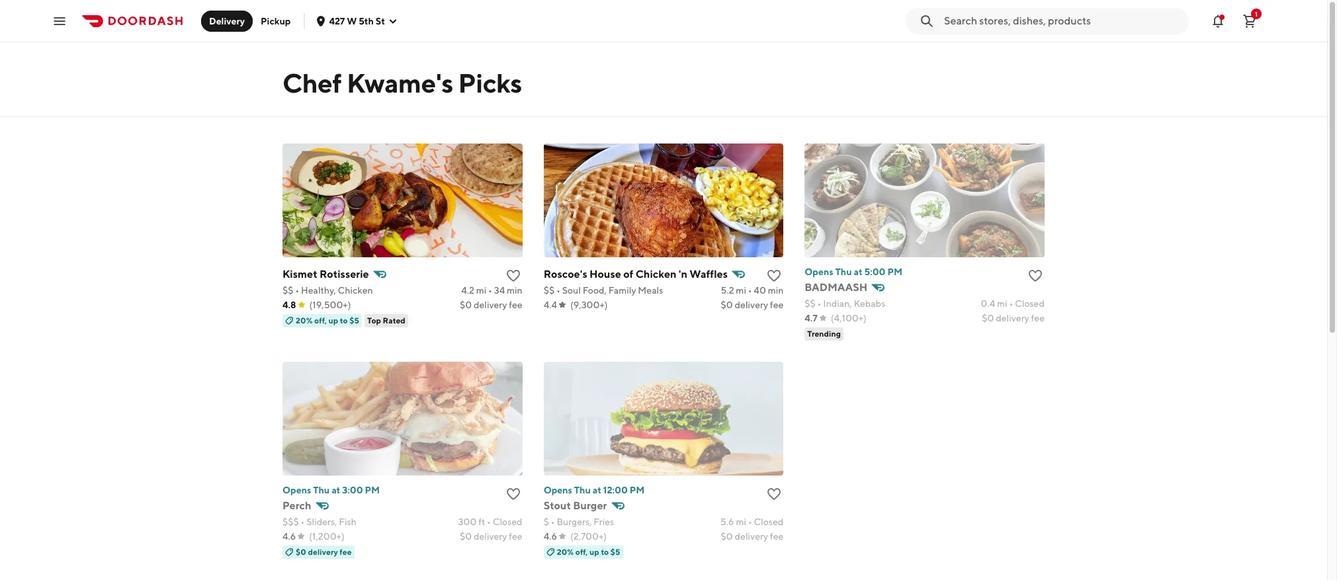 Task type: vqa. For each thing, say whether or not it's contained in the screenshot.
118 results
no



Task type: locate. For each thing, give the bounding box(es) containing it.
$0 delivery fee down "0.4 mi • closed"
[[983, 313, 1045, 324]]

to
[[340, 316, 348, 326], [601, 547, 609, 557]]

20%
[[296, 316, 313, 326], [557, 547, 574, 557]]

$0 down the 4.2 on the left of page
[[460, 300, 472, 310]]

1 min from the left
[[507, 285, 523, 296]]

1 horizontal spatial thu
[[575, 485, 591, 496]]

$0 for (1,200+)
[[460, 532, 472, 542]]

at left the 3:00
[[332, 485, 340, 496]]

1 4.6 from the left
[[283, 532, 296, 542]]

$$
[[283, 285, 294, 296], [544, 285, 555, 296], [805, 299, 816, 309]]

1 vertical spatial up
[[590, 547, 600, 557]]

$0 delivery fee for (4,100+)
[[983, 313, 1045, 324]]

meals
[[638, 285, 664, 296]]

at
[[854, 267, 863, 277], [332, 485, 340, 496], [593, 485, 602, 496]]

$$$ • sliders, fish
[[283, 517, 357, 528]]

burger
[[573, 500, 607, 512]]

20% down (2,700+)
[[557, 547, 574, 557]]

top
[[367, 316, 381, 326]]

pm for stout burger
[[630, 485, 645, 496]]

2 items, open order cart image
[[1243, 13, 1258, 29]]

mi for 5.6
[[736, 517, 747, 528]]

closed for perch
[[493, 517, 523, 528]]

trending
[[808, 329, 841, 339]]

opens thu at 12:00 pm
[[544, 485, 645, 496]]

top rated
[[367, 316, 406, 326]]

fee for (1,200+)
[[509, 532, 523, 542]]

$$ up 4.7
[[805, 299, 816, 309]]

healthy,
[[301, 285, 336, 296]]

thu for stout burger
[[575, 485, 591, 496]]

$$ up 4.4
[[544, 285, 555, 296]]

pm right 5:00
[[888, 267, 903, 277]]

click to add this store to your saved list image for perch
[[506, 487, 521, 502]]

3:00
[[342, 485, 363, 496]]

chicken up the 'meals'
[[636, 268, 677, 281]]

$5 down fries
[[611, 547, 621, 557]]

fee down 5.2 mi • 40 min
[[770, 300, 784, 310]]

kwame's
[[347, 68, 453, 99]]

0 horizontal spatial 4.6
[[283, 532, 296, 542]]

at for perch
[[332, 485, 340, 496]]

$$ • soul food, family meals
[[544, 285, 664, 296]]

delivery down 5.6 mi • closed
[[735, 532, 769, 542]]

up down (19,500+)
[[329, 316, 338, 326]]

rotisserie
[[320, 268, 369, 281]]

to down (2,700+)
[[601, 547, 609, 557]]

kismet rotisserie
[[283, 268, 369, 281]]

off, down (19,500+)
[[314, 316, 327, 326]]

click to add this store to your saved list image for $$ • soul food, family meals
[[767, 268, 783, 284]]

20% off, up to $5 down (19,500+)
[[296, 316, 359, 326]]

$$ • indian, kebabs
[[805, 299, 886, 309]]

5.2 mi • 40 min
[[721, 285, 784, 296]]

2 horizontal spatial at
[[854, 267, 863, 277]]

at left 5:00
[[854, 267, 863, 277]]

click to add this store to your saved list image up 5.2 mi • 40 min
[[767, 268, 783, 284]]

chicken down rotisserie
[[338, 285, 373, 296]]

opens up 'stout'
[[544, 485, 573, 496]]

• up 4.7
[[818, 299, 822, 309]]

click to add this store to your saved list image up 300 ft • closed
[[506, 487, 521, 502]]

$0 delivery fee down 4.2 mi • 34 min
[[460, 300, 523, 310]]

$0 down 0.4
[[983, 313, 995, 324]]

(4,100+)
[[831, 313, 867, 324]]

$$ • healthy, chicken
[[283, 285, 373, 296]]

$$ up the 4.8
[[283, 285, 294, 296]]

0 vertical spatial chicken
[[636, 268, 677, 281]]

mi right the 5.2
[[736, 285, 747, 296]]

thu up stout burger on the left of the page
[[575, 485, 591, 496]]

0 vertical spatial up
[[329, 316, 338, 326]]

1 horizontal spatial up
[[590, 547, 600, 557]]

2 min from the left
[[768, 285, 784, 296]]

delivery
[[209, 16, 245, 26]]

opens up the perch
[[283, 485, 311, 496]]

• down kismet
[[295, 285, 299, 296]]

$0 delivery fee down (1,200+)
[[296, 547, 352, 557]]

kebabs
[[854, 299, 886, 309]]

2 horizontal spatial closed
[[1016, 299, 1045, 309]]

1 horizontal spatial min
[[768, 285, 784, 296]]

• right 0.4
[[1010, 299, 1014, 309]]

$0 down the 5.6
[[721, 532, 733, 542]]

1 horizontal spatial at
[[593, 485, 602, 496]]

chicken for of
[[636, 268, 677, 281]]

$0 delivery fee
[[460, 300, 523, 310], [721, 300, 784, 310], [983, 313, 1045, 324], [460, 532, 523, 542], [721, 532, 784, 542], [296, 547, 352, 557]]

$0 down $$$
[[296, 547, 306, 557]]

roscoe's house of chicken 'n waffles
[[544, 268, 728, 281]]

closed right ft
[[493, 517, 523, 528]]

$0 down 300
[[460, 532, 472, 542]]

fee down "0.4 mi • closed"
[[1032, 313, 1045, 324]]

mi
[[476, 285, 487, 296], [736, 285, 747, 296], [998, 299, 1008, 309], [736, 517, 747, 528]]

• right the 5.6
[[749, 517, 752, 528]]

1 vertical spatial to
[[601, 547, 609, 557]]

1 horizontal spatial $$
[[544, 285, 555, 296]]

1 horizontal spatial pm
[[630, 485, 645, 496]]

20% off, up to $5 down (2,700+)
[[557, 547, 621, 557]]

1 horizontal spatial 20% off, up to $5
[[557, 547, 621, 557]]

$0 delivery fee for (2,700+)
[[721, 532, 784, 542]]

0 vertical spatial 20% off, up to $5
[[296, 316, 359, 326]]

$0 for (4,100+)
[[983, 313, 995, 324]]

2 horizontal spatial thu
[[836, 267, 852, 277]]

fee for (19,500+)
[[509, 300, 523, 310]]

thu
[[836, 267, 852, 277], [313, 485, 330, 496], [575, 485, 591, 496]]

delivery down "0.4 mi • closed"
[[996, 313, 1030, 324]]

1 horizontal spatial $5
[[611, 547, 621, 557]]

0 vertical spatial off,
[[314, 316, 327, 326]]

perch
[[283, 500, 312, 512]]

delivery for (2,700+)
[[735, 532, 769, 542]]

$0 down the 5.2
[[721, 300, 733, 310]]

thu left the 3:00
[[313, 485, 330, 496]]

4.6 for perch
[[283, 532, 296, 542]]

1 horizontal spatial chicken
[[636, 268, 677, 281]]

1 vertical spatial off,
[[576, 547, 588, 557]]

4.6 down $
[[544, 532, 557, 542]]

2 horizontal spatial pm
[[888, 267, 903, 277]]

opens up badmaash
[[805, 267, 834, 277]]

$0
[[460, 300, 472, 310], [721, 300, 733, 310], [983, 313, 995, 324], [460, 532, 472, 542], [721, 532, 733, 542], [296, 547, 306, 557]]

delivery down 5.2 mi • 40 min
[[735, 300, 769, 310]]

chicken
[[636, 268, 677, 281], [338, 285, 373, 296]]

click to add this store to your saved list image
[[506, 268, 521, 284], [767, 268, 783, 284], [506, 487, 521, 502], [767, 487, 783, 502]]

1 horizontal spatial 4.6
[[544, 532, 557, 542]]

$0 delivery fee down 5.6 mi • closed
[[721, 532, 784, 542]]

click to add this store to your saved list image up 5.6 mi • closed
[[767, 487, 783, 502]]

st
[[376, 16, 385, 26]]

0 vertical spatial to
[[340, 316, 348, 326]]

open menu image
[[52, 13, 68, 29]]

click to add this store to your saved list image up 4.2 mi • 34 min
[[506, 268, 521, 284]]

1 horizontal spatial closed
[[754, 517, 784, 528]]

0 horizontal spatial pm
[[365, 485, 380, 496]]

$0 for (19,500+)
[[460, 300, 472, 310]]

waffles
[[690, 268, 728, 281]]

min
[[507, 285, 523, 296], [768, 285, 784, 296]]

$
[[544, 517, 549, 528]]

• right $
[[551, 517, 555, 528]]

soul
[[562, 285, 581, 296]]

fee down 5.6 mi • closed
[[770, 532, 784, 542]]

2 horizontal spatial opens
[[805, 267, 834, 277]]

at up burger
[[593, 485, 602, 496]]

0 horizontal spatial $$
[[283, 285, 294, 296]]

1 horizontal spatial opens
[[544, 485, 573, 496]]

closed right the 5.6
[[754, 517, 784, 528]]

0 horizontal spatial chicken
[[338, 285, 373, 296]]

Store search: begin typing to search for stores available on DoorDash text field
[[945, 14, 1182, 28]]

• right $$$
[[301, 517, 305, 528]]

delivery down 4.2 mi • 34 min
[[474, 300, 507, 310]]

0 vertical spatial $5
[[350, 316, 359, 326]]

• left 40
[[749, 285, 752, 296]]

to down (19,500+)
[[340, 316, 348, 326]]

0 horizontal spatial 20%
[[296, 316, 313, 326]]

4.6
[[283, 532, 296, 542], [544, 532, 557, 542]]

mi for 5.2
[[736, 285, 747, 296]]

delivery down (1,200+)
[[308, 547, 338, 557]]

closed down click to add this store to your saved list image
[[1016, 299, 1045, 309]]

$0 delivery fee down 300 ft • closed
[[460, 532, 523, 542]]

20% down the 4.8
[[296, 316, 313, 326]]

off, down (2,700+)
[[576, 547, 588, 557]]

0 horizontal spatial min
[[507, 285, 523, 296]]

0 horizontal spatial thu
[[313, 485, 330, 496]]

• right ft
[[487, 517, 491, 528]]

4.6 down $$$
[[283, 532, 296, 542]]

delivery for (9,300+)
[[735, 300, 769, 310]]

pm right 12:00
[[630, 485, 645, 496]]

5:00
[[865, 267, 886, 277]]

427
[[329, 16, 345, 26]]

delivery for (1,200+)
[[474, 532, 507, 542]]

min right 40
[[768, 285, 784, 296]]

$ • burgers, fries
[[544, 517, 614, 528]]

click to add this store to your saved list image for $$ • healthy, chicken
[[506, 268, 521, 284]]

min right 34
[[507, 285, 523, 296]]

sliders,
[[307, 517, 337, 528]]

1 vertical spatial chicken
[[338, 285, 373, 296]]

opens
[[805, 267, 834, 277], [283, 485, 311, 496], [544, 485, 573, 496]]

closed
[[1016, 299, 1045, 309], [493, 517, 523, 528], [754, 517, 784, 528]]

20% off, up to $5
[[296, 316, 359, 326], [557, 547, 621, 557]]

• left 34
[[489, 285, 492, 296]]

0 horizontal spatial closed
[[493, 517, 523, 528]]

pm right the 3:00
[[365, 485, 380, 496]]

click to add this store to your saved list image
[[1028, 268, 1044, 284]]

mi right the 4.2 on the left of page
[[476, 285, 487, 296]]

food,
[[583, 285, 607, 296]]

fee down 4.2 mi • 34 min
[[509, 300, 523, 310]]

fee down 300 ft • closed
[[509, 532, 523, 542]]

thu for badmaash
[[836, 267, 852, 277]]

1 vertical spatial 20% off, up to $5
[[557, 547, 621, 557]]

pm
[[888, 267, 903, 277], [365, 485, 380, 496], [630, 485, 645, 496]]

off,
[[314, 316, 327, 326], [576, 547, 588, 557]]

fries
[[594, 517, 614, 528]]

$5 left the top on the left bottom of page
[[350, 316, 359, 326]]

$$ for roscoe's
[[544, 285, 555, 296]]

fee
[[509, 300, 523, 310], [770, 300, 784, 310], [1032, 313, 1045, 324], [509, 532, 523, 542], [770, 532, 784, 542], [340, 547, 352, 557]]

0 horizontal spatial at
[[332, 485, 340, 496]]

4.2 mi • 34 min
[[462, 285, 523, 296]]

300
[[458, 517, 477, 528]]

up
[[329, 316, 338, 326], [590, 547, 600, 557]]

indian,
[[824, 299, 852, 309]]

mi right the 5.6
[[736, 517, 747, 528]]

2 4.6 from the left
[[544, 532, 557, 542]]

4.8
[[283, 300, 296, 310]]

•
[[295, 285, 299, 296], [489, 285, 492, 296], [557, 285, 561, 296], [749, 285, 752, 296], [818, 299, 822, 309], [1010, 299, 1014, 309], [301, 517, 305, 528], [487, 517, 491, 528], [551, 517, 555, 528], [749, 517, 752, 528]]

up down (2,700+)
[[590, 547, 600, 557]]

badmaash
[[805, 281, 868, 294]]

(2,700+)
[[571, 532, 607, 542]]

0 horizontal spatial opens
[[283, 485, 311, 496]]

delivery
[[474, 300, 507, 310], [735, 300, 769, 310], [996, 313, 1030, 324], [474, 532, 507, 542], [735, 532, 769, 542], [308, 547, 338, 557]]

2 horizontal spatial $$
[[805, 299, 816, 309]]

mi right 0.4
[[998, 299, 1008, 309]]

$0 delivery fee down 5.2 mi • 40 min
[[721, 300, 784, 310]]

thu up badmaash
[[836, 267, 852, 277]]

delivery down 300 ft • closed
[[474, 532, 507, 542]]

$5
[[350, 316, 359, 326], [611, 547, 621, 557]]

fee down (1,200+)
[[340, 547, 352, 557]]

1 horizontal spatial 20%
[[557, 547, 574, 557]]

click to add this store to your saved list image for stout burger
[[767, 487, 783, 502]]



Task type: describe. For each thing, give the bounding box(es) containing it.
0 horizontal spatial off,
[[314, 316, 327, 326]]

pm for badmaash
[[888, 267, 903, 277]]

ft
[[479, 517, 485, 528]]

0.4
[[981, 299, 996, 309]]

1 horizontal spatial to
[[601, 547, 609, 557]]

$0 delivery fee for (19,500+)
[[460, 300, 523, 310]]

$$$
[[283, 517, 299, 528]]

34
[[494, 285, 505, 296]]

(19,500+)
[[310, 300, 351, 310]]

notification bell image
[[1211, 13, 1227, 29]]

5.6
[[721, 517, 735, 528]]

pm for perch
[[365, 485, 380, 496]]

$$ for kismet
[[283, 285, 294, 296]]

closed for badmaash
[[1016, 299, 1045, 309]]

min for kismet rotisserie
[[507, 285, 523, 296]]

4.7
[[805, 313, 818, 324]]

fee for (9,300+)
[[770, 300, 784, 310]]

mi for 0.4
[[998, 299, 1008, 309]]

fee for (2,700+)
[[770, 532, 784, 542]]

5.6 mi • closed
[[721, 517, 784, 528]]

1
[[1256, 10, 1258, 18]]

kismet
[[283, 268, 318, 281]]

min for roscoe's house of chicken 'n waffles
[[768, 285, 784, 296]]

1 horizontal spatial off,
[[576, 547, 588, 557]]

chicken for healthy,
[[338, 285, 373, 296]]

0 vertical spatial 20%
[[296, 316, 313, 326]]

1 button
[[1237, 8, 1264, 34]]

chef kwame's picks
[[283, 68, 522, 99]]

(1,200+)
[[309, 532, 345, 542]]

300 ft • closed
[[458, 517, 523, 528]]

$0 delivery fee for (9,300+)
[[721, 300, 784, 310]]

chef
[[283, 68, 342, 99]]

delivery button
[[201, 10, 253, 31]]

rated
[[383, 316, 406, 326]]

40
[[754, 285, 766, 296]]

stout
[[544, 500, 571, 512]]

family
[[609, 285, 637, 296]]

w
[[347, 16, 357, 26]]

0 horizontal spatial $5
[[350, 316, 359, 326]]

$0 for (9,300+)
[[721, 300, 733, 310]]

1 vertical spatial $5
[[611, 547, 621, 557]]

thu for perch
[[313, 485, 330, 496]]

4.2
[[462, 285, 475, 296]]

at for stout burger
[[593, 485, 602, 496]]

12:00
[[604, 485, 628, 496]]

closed for stout burger
[[754, 517, 784, 528]]

pickup
[[261, 16, 291, 26]]

house
[[590, 268, 622, 281]]

fee for (4,100+)
[[1032, 313, 1045, 324]]

delivery for (19,500+)
[[474, 300, 507, 310]]

5th
[[359, 16, 374, 26]]

opens for stout burger
[[544, 485, 573, 496]]

opens for perch
[[283, 485, 311, 496]]

0.4 mi • closed
[[981, 299, 1045, 309]]

• left soul
[[557, 285, 561, 296]]

at for badmaash
[[854, 267, 863, 277]]

opens thu at 5:00 pm
[[805, 267, 903, 277]]

(9,300+)
[[571, 300, 608, 310]]

1 vertical spatial 20%
[[557, 547, 574, 557]]

0 horizontal spatial to
[[340, 316, 348, 326]]

delivery for (4,100+)
[[996, 313, 1030, 324]]

427 w 5th st
[[329, 16, 385, 26]]

opens thu at 3:00 pm
[[283, 485, 380, 496]]

0 horizontal spatial 20% off, up to $5
[[296, 316, 359, 326]]

burgers,
[[557, 517, 592, 528]]

of
[[624, 268, 634, 281]]

picks
[[459, 68, 522, 99]]

$0 for (2,700+)
[[721, 532, 733, 542]]

mi for 4.2
[[476, 285, 487, 296]]

4.4
[[544, 300, 557, 310]]

fish
[[339, 517, 357, 528]]

stout burger
[[544, 500, 607, 512]]

'n
[[679, 268, 688, 281]]

4.6 for stout burger
[[544, 532, 557, 542]]

$0 delivery fee for (1,200+)
[[460, 532, 523, 542]]

opens for badmaash
[[805, 267, 834, 277]]

0 horizontal spatial up
[[329, 316, 338, 326]]

427 w 5th st button
[[316, 16, 398, 26]]

pickup button
[[253, 10, 299, 31]]

5.2
[[721, 285, 735, 296]]

roscoe's
[[544, 268, 588, 281]]



